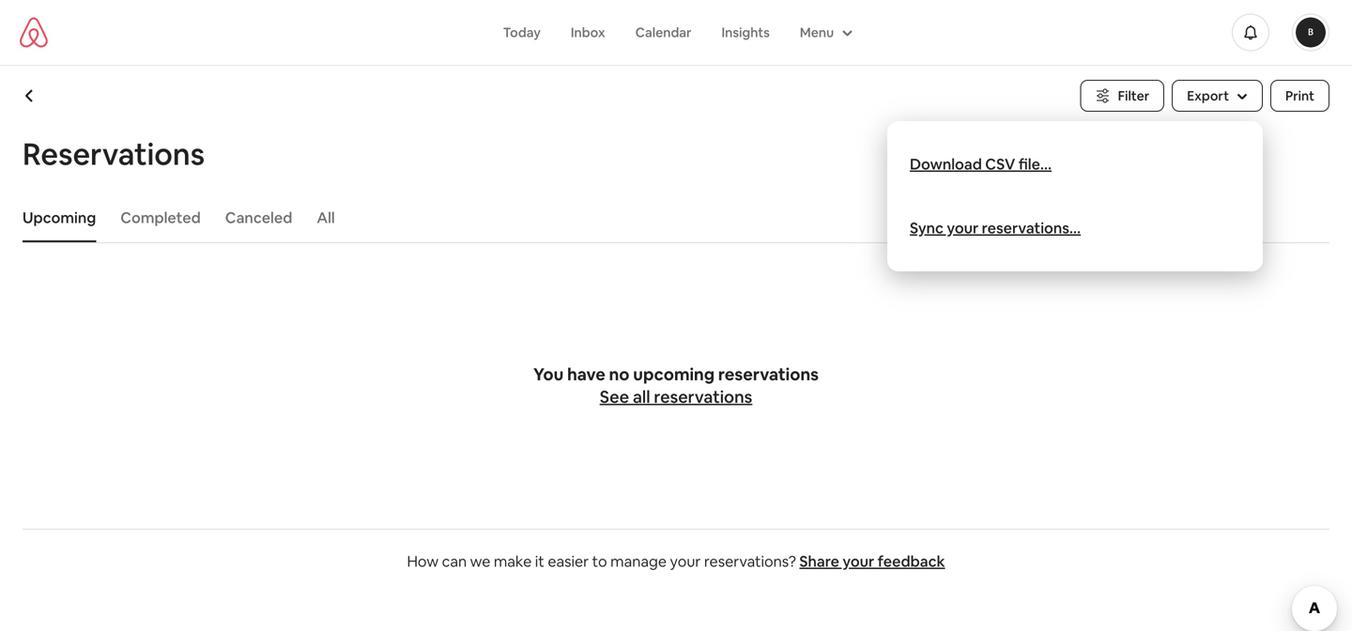 Task type: describe. For each thing, give the bounding box(es) containing it.
share
[[800, 552, 840, 571]]

download
[[910, 155, 982, 174]]

have
[[567, 364, 606, 386]]

reservations
[[23, 134, 205, 174]]

all
[[317, 208, 335, 227]]

easier
[[548, 552, 589, 571]]

upcoming
[[633, 364, 715, 386]]

download csv file…
[[910, 155, 1052, 174]]

today
[[503, 24, 541, 41]]

0 vertical spatial reservations
[[718, 364, 819, 386]]

go back image
[[23, 88, 38, 103]]

inbox link
[[556, 15, 621, 50]]

file…
[[1019, 155, 1052, 174]]

you have no upcoming reservations see all reservations
[[534, 364, 819, 408]]

calendar
[[636, 24, 692, 41]]

sync
[[910, 218, 944, 238]]

how can we make it easier to manage your reservations? share your feedback
[[407, 552, 946, 571]]

export
[[1188, 87, 1230, 104]]

print button
[[1271, 80, 1330, 112]]

how
[[407, 552, 439, 571]]

inbox
[[571, 24, 606, 41]]

tab list containing upcoming
[[13, 194, 1330, 242]]

completed button
[[111, 199, 210, 237]]

upcoming
[[23, 208, 96, 227]]

2 horizontal spatial your
[[947, 218, 979, 238]]

export button
[[1172, 80, 1263, 112]]

all
[[633, 386, 651, 408]]

can
[[442, 552, 467, 571]]

all button
[[307, 199, 345, 237]]

0 horizontal spatial your
[[670, 552, 701, 571]]



Task type: locate. For each thing, give the bounding box(es) containing it.
print
[[1286, 87, 1315, 104]]

reservations
[[718, 364, 819, 386], [654, 386, 753, 408]]

calendar link
[[621, 15, 707, 50]]

insights link
[[707, 15, 785, 50]]

filter button
[[1081, 80, 1165, 112]]

your
[[947, 218, 979, 238], [670, 552, 701, 571], [843, 552, 875, 571]]

filter
[[1118, 87, 1150, 104]]

reservations…
[[982, 218, 1081, 238]]

insights
[[722, 24, 770, 41]]

sync your reservations…
[[910, 218, 1081, 238]]

your right share
[[843, 552, 875, 571]]

sync your reservations… button
[[910, 218, 1081, 238]]

upcoming button
[[13, 199, 105, 237]]

reservations?
[[704, 552, 796, 571]]

make
[[494, 552, 532, 571]]

tab list
[[13, 194, 1330, 242]]

your right manage
[[670, 552, 701, 571]]

you
[[534, 364, 564, 386]]

canceled button
[[216, 199, 302, 237]]

see
[[600, 386, 629, 408]]

share your feedback button
[[800, 552, 946, 571]]

download csv file… button
[[910, 155, 1052, 174]]

no
[[609, 364, 630, 386]]

manage
[[611, 552, 667, 571]]

we
[[470, 552, 491, 571]]

completed
[[120, 208, 201, 227]]

it
[[535, 552, 545, 571]]

see all reservations button
[[600, 386, 753, 409]]

canceled
[[225, 208, 292, 227]]

to
[[592, 552, 607, 571]]

1 vertical spatial reservations
[[654, 386, 753, 408]]

feedback
[[878, 552, 946, 571]]

group
[[785, 15, 864, 50]]

1 horizontal spatial your
[[843, 552, 875, 571]]

your right sync
[[947, 218, 979, 238]]

csv
[[986, 155, 1016, 174]]

today link
[[488, 15, 556, 50]]



Task type: vqa. For each thing, say whether or not it's contained in the screenshot.
CANCELED
yes



